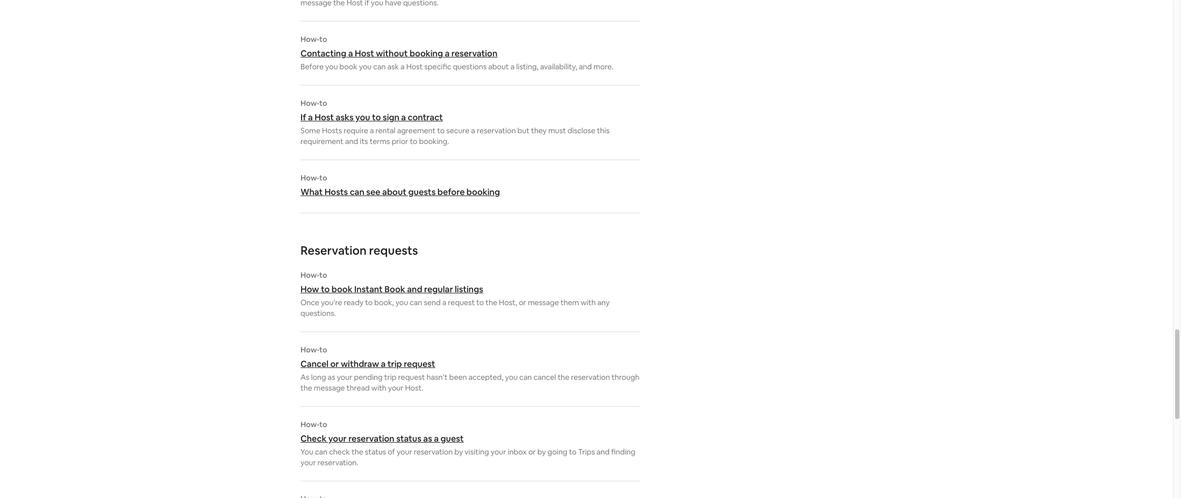 Task type: locate. For each thing, give the bounding box(es) containing it.
0 horizontal spatial message
[[314, 383, 345, 393]]

check
[[329, 447, 350, 457]]

with left any
[[581, 298, 596, 308]]

to up you're
[[321, 284, 330, 295]]

about left listing,
[[488, 62, 509, 72]]

hosts up requirement
[[322, 126, 342, 136]]

a left guest
[[434, 433, 439, 445]]

or right host,
[[519, 298, 526, 308]]

2 horizontal spatial or
[[529, 447, 536, 457]]

0 horizontal spatial status
[[365, 447, 386, 457]]

1 vertical spatial booking
[[467, 187, 500, 198]]

a inside how-to cancel or withdraw a trip request as long as your pending trip request hasn't been accepted, you can cancel the reservation through the message thread with your host.
[[381, 359, 386, 370]]

how- inside how-to how to book instant book and regular listings once you're ready to book, you can send a request to the host, or message them with any questions.
[[301, 271, 320, 280]]

to up cancel
[[320, 345, 327, 355]]

message
[[528, 298, 559, 308], [314, 383, 345, 393]]

with down "pending"
[[371, 383, 387, 393]]

how- for how
[[301, 271, 320, 280]]

a right contacting
[[348, 48, 353, 59]]

without
[[376, 48, 408, 59]]

by left going
[[538, 447, 546, 457]]

2 vertical spatial request
[[398, 373, 425, 382]]

as
[[328, 373, 335, 382], [423, 433, 432, 445]]

and down "require"
[[345, 137, 358, 146]]

you down the book
[[396, 298, 408, 308]]

availability,
[[540, 62, 577, 72]]

status left guest
[[396, 433, 422, 445]]

you right the accepted,
[[505, 373, 518, 382]]

guests
[[408, 187, 436, 198]]

how-
[[301, 34, 320, 44], [301, 98, 320, 108], [301, 173, 320, 183], [301, 271, 320, 280], [301, 345, 320, 355], [301, 420, 320, 430]]

the inside "how-to check your reservation status as a guest you can check the status of your reservation by visiting your inbox or by going to trips and finding your reservation."
[[352, 447, 363, 457]]

to down how to book instant book and regular listings link
[[477, 298, 484, 308]]

trip right withdraw
[[388, 359, 402, 370]]

1 horizontal spatial as
[[423, 433, 432, 445]]

0 vertical spatial as
[[328, 373, 335, 382]]

to left trips
[[569, 447, 577, 457]]

the
[[486, 298, 498, 308], [558, 373, 570, 382], [301, 383, 312, 393], [352, 447, 363, 457]]

1 vertical spatial hosts
[[325, 187, 348, 198]]

message down long in the left bottom of the page
[[314, 383, 345, 393]]

status left of
[[365, 447, 386, 457]]

1 vertical spatial book
[[332, 284, 353, 295]]

0 horizontal spatial as
[[328, 373, 335, 382]]

but
[[518, 126, 530, 136]]

1 horizontal spatial or
[[519, 298, 526, 308]]

regular
[[424, 284, 453, 295]]

a inside "how-to check your reservation status as a guest you can check the status of your reservation by visiting your inbox or by going to trips and finding your reservation."
[[434, 433, 439, 445]]

1 horizontal spatial by
[[538, 447, 546, 457]]

instant
[[354, 284, 383, 295]]

0 vertical spatial message
[[528, 298, 559, 308]]

your up thread
[[337, 373, 352, 382]]

how- inside "how-to check your reservation status as a guest you can check the status of your reservation by visiting your inbox or by going to trips and finding your reservation."
[[301, 420, 320, 430]]

any
[[598, 298, 610, 308]]

can left cancel at left
[[520, 373, 532, 382]]

0 horizontal spatial by
[[455, 447, 463, 457]]

or right "inbox"
[[529, 447, 536, 457]]

reservation left through
[[571, 373, 610, 382]]

can left send
[[410, 298, 422, 308]]

with
[[581, 298, 596, 308], [371, 383, 387, 393]]

what hosts can see about guests before booking element
[[301, 173, 641, 198]]

0 vertical spatial with
[[581, 298, 596, 308]]

by down guest
[[455, 447, 463, 457]]

1 vertical spatial about
[[382, 187, 407, 198]]

to up contacting
[[320, 34, 327, 44]]

as inside how-to cancel or withdraw a trip request as long as your pending trip request hasn't been accepted, you can cancel the reservation through the message thread with your host.
[[328, 373, 335, 382]]

this
[[597, 126, 610, 136]]

check your reservation status as a guest link
[[301, 433, 641, 445]]

host for contract
[[315, 112, 334, 123]]

0 horizontal spatial about
[[382, 187, 407, 198]]

withdraw
[[341, 359, 379, 370]]

trip
[[388, 359, 402, 370], [384, 373, 397, 382]]

the down as
[[301, 383, 312, 393]]

1 horizontal spatial booking
[[467, 187, 500, 198]]

booking up 'specific'
[[410, 48, 443, 59]]

contacting a host without booking a reservation element
[[301, 34, 641, 72]]

before
[[301, 62, 324, 72]]

and left the more. at top right
[[579, 62, 592, 72]]

and inside "how-to contacting a host without booking a reservation before you book you can ask a host specific questions about a listing, availability, and more."
[[579, 62, 592, 72]]

the inside how-to how to book instant book and regular listings once you're ready to book, you can send a request to the host, or message them with any questions.
[[486, 298, 498, 308]]

if
[[301, 112, 306, 123]]

guest
[[441, 433, 464, 445]]

reservation up of
[[349, 433, 395, 445]]

you down contacting
[[325, 62, 338, 72]]

0 vertical spatial book
[[340, 62, 357, 72]]

4 how- from the top
[[301, 271, 320, 280]]

inbox
[[508, 447, 527, 457]]

booking inside how-to what hosts can see about guests before booking
[[467, 187, 500, 198]]

and
[[579, 62, 592, 72], [345, 137, 358, 146], [407, 284, 422, 295], [597, 447, 610, 457]]

message inside how-to how to book instant book and regular listings once you're ready to book, you can send a request to the host, or message them with any questions.
[[528, 298, 559, 308]]

to inside how-to what hosts can see about guests before booking
[[320, 173, 327, 183]]

more.
[[594, 62, 614, 72]]

or inside how-to cancel or withdraw a trip request as long as your pending trip request hasn't been accepted, you can cancel the reservation through the message thread with your host.
[[330, 359, 339, 370]]

to down instant
[[365, 298, 373, 308]]

a
[[348, 48, 353, 59], [445, 48, 450, 59], [401, 62, 405, 72], [511, 62, 515, 72], [308, 112, 313, 123], [401, 112, 406, 123], [370, 126, 374, 136], [471, 126, 475, 136], [442, 298, 447, 308], [381, 359, 386, 370], [434, 433, 439, 445]]

how- up check
[[301, 420, 320, 430]]

you up "require"
[[355, 112, 370, 123]]

can inside how-to how to book instant book and regular listings once you're ready to book, you can send a request to the host, or message them with any questions.
[[410, 298, 422, 308]]

0 horizontal spatial booking
[[410, 48, 443, 59]]

book up you're
[[332, 284, 353, 295]]

1 horizontal spatial about
[[488, 62, 509, 72]]

2 vertical spatial host
[[315, 112, 334, 123]]

the right cancel at left
[[558, 373, 570, 382]]

requests
[[369, 243, 418, 258]]

hasn't
[[427, 373, 448, 382]]

pending
[[354, 373, 383, 382]]

book
[[340, 62, 357, 72], [332, 284, 353, 295]]

as
[[301, 373, 309, 382]]

questions.
[[301, 309, 336, 318]]

reservation up questions
[[452, 48, 498, 59]]

before
[[438, 187, 465, 198]]

how- for check
[[301, 420, 320, 430]]

to inside "how-to contacting a host without booking a reservation before you book you can ask a host specific questions about a listing, availability, and more."
[[320, 34, 327, 44]]

you
[[325, 62, 338, 72], [359, 62, 372, 72], [355, 112, 370, 123], [396, 298, 408, 308], [505, 373, 518, 382]]

how- inside how-to if a host asks you to sign a contract some hosts require a rental agreement to secure a reservation but they must disclose this requirement and its terms prior to booking.
[[301, 98, 320, 108]]

to down agreement
[[410, 137, 418, 146]]

can inside "how-to check your reservation status as a guest you can check the status of your reservation by visiting your inbox or by going to trips and finding your reservation."
[[315, 447, 328, 457]]

request up host. at the left bottom of page
[[398, 373, 425, 382]]

terms
[[370, 137, 390, 146]]

host inside how-to if a host asks you to sign a contract some hosts require a rental agreement to secure a reservation but they must disclose this requirement and its terms prior to booking.
[[315, 112, 334, 123]]

message inside how-to cancel or withdraw a trip request as long as your pending trip request hasn't been accepted, you can cancel the reservation through the message thread with your host.
[[314, 383, 345, 393]]

cancel or withdraw a trip request link
[[301, 359, 641, 370]]

and right the book
[[407, 284, 422, 295]]

6 how- from the top
[[301, 420, 320, 430]]

reservation down guest
[[414, 447, 453, 457]]

how- up cancel
[[301, 345, 320, 355]]

can left see
[[350, 187, 365, 198]]

how- inside how-to what hosts can see about guests before booking
[[301, 173, 320, 183]]

message left "them"
[[528, 298, 559, 308]]

to up check
[[320, 420, 327, 430]]

0 vertical spatial booking
[[410, 48, 443, 59]]

your up check at the left bottom of page
[[329, 433, 347, 445]]

rental
[[376, 126, 396, 136]]

5 how- from the top
[[301, 345, 320, 355]]

if a host asks you to sign a contract element
[[301, 98, 641, 147]]

1 vertical spatial or
[[330, 359, 339, 370]]

1 vertical spatial host
[[406, 62, 423, 72]]

what hosts can see about guests before booking link
[[301, 187, 641, 198]]

questions
[[453, 62, 487, 72]]

can left ask
[[373, 62, 386, 72]]

hosts inside how-to what hosts can see about guests before booking
[[325, 187, 348, 198]]

or
[[519, 298, 526, 308], [330, 359, 339, 370], [529, 447, 536, 457]]

3 how- from the top
[[301, 173, 320, 183]]

0 horizontal spatial with
[[371, 383, 387, 393]]

going
[[548, 447, 568, 457]]

host up some
[[315, 112, 334, 123]]

how- up if
[[301, 98, 320, 108]]

how- up what
[[301, 173, 320, 183]]

request down "listings" at the bottom
[[448, 298, 475, 308]]

reservation
[[452, 48, 498, 59], [477, 126, 516, 136], [571, 373, 610, 382], [349, 433, 395, 445], [414, 447, 453, 457]]

0 vertical spatial status
[[396, 433, 422, 445]]

2 how- from the top
[[301, 98, 320, 108]]

check your reservation status as a guest element
[[301, 420, 641, 468]]

1 vertical spatial with
[[371, 383, 387, 393]]

0 horizontal spatial or
[[330, 359, 339, 370]]

1 horizontal spatial message
[[528, 298, 559, 308]]

how- for cancel
[[301, 345, 320, 355]]

0 vertical spatial about
[[488, 62, 509, 72]]

the right check at the left bottom of page
[[352, 447, 363, 457]]

booking right before
[[467, 187, 500, 198]]

0 vertical spatial request
[[448, 298, 475, 308]]

you inside how-to if a host asks you to sign a contract some hosts require a rental agreement to secure a reservation but they must disclose this requirement and its terms prior to booking.
[[355, 112, 370, 123]]

how to book instant book and regular listings link
[[301, 284, 641, 295]]

through
[[612, 373, 640, 382]]

request
[[448, 298, 475, 308], [404, 359, 435, 370], [398, 373, 425, 382]]

reservation
[[301, 243, 367, 258]]

1 how- from the top
[[301, 34, 320, 44]]

your
[[337, 373, 352, 382], [388, 383, 404, 393], [329, 433, 347, 445], [397, 447, 412, 457], [491, 447, 506, 457], [301, 458, 316, 468]]

hosts right what
[[325, 187, 348, 198]]

trip right "pending"
[[384, 373, 397, 382]]

to left sign
[[372, 112, 381, 123]]

can right you on the bottom of page
[[315, 447, 328, 457]]

status
[[396, 433, 422, 445], [365, 447, 386, 457]]

host left without
[[355, 48, 374, 59]]

reservation left but
[[477, 126, 516, 136]]

how- inside how-to cancel or withdraw a trip request as long as your pending trip request hasn't been accepted, you can cancel the reservation through the message thread with your host.
[[301, 345, 320, 355]]

request up hasn't
[[404, 359, 435, 370]]

book down contacting
[[340, 62, 357, 72]]

to up booking.
[[437, 126, 445, 136]]

reservation inside "how-to contacting a host without booking a reservation before you book you can ask a host specific questions about a listing, availability, and more."
[[452, 48, 498, 59]]

0 horizontal spatial host
[[315, 112, 334, 123]]

0 vertical spatial trip
[[388, 359, 402, 370]]

host,
[[499, 298, 517, 308]]

how- up contacting
[[301, 34, 320, 44]]

a up 'specific'
[[445, 48, 450, 59]]

booking
[[410, 48, 443, 59], [467, 187, 500, 198]]

1 by from the left
[[455, 447, 463, 457]]

a right ask
[[401, 62, 405, 72]]

requirement
[[301, 137, 344, 146]]

a right sign
[[401, 112, 406, 123]]

host
[[355, 48, 374, 59], [406, 62, 423, 72], [315, 112, 334, 123]]

0 vertical spatial host
[[355, 48, 374, 59]]

or right cancel
[[330, 359, 339, 370]]

a right send
[[442, 298, 447, 308]]

how- for if
[[301, 98, 320, 108]]

1 horizontal spatial host
[[355, 48, 374, 59]]

once
[[301, 298, 319, 308]]

1 horizontal spatial with
[[581, 298, 596, 308]]

you
[[301, 447, 313, 457]]

a up terms
[[370, 126, 374, 136]]

by
[[455, 447, 463, 457], [538, 447, 546, 457]]

your right of
[[397, 447, 412, 457]]

your left host. at the left bottom of page
[[388, 383, 404, 393]]

disclose
[[568, 126, 596, 136]]

a inside how-to how to book instant book and regular listings once you're ready to book, you can send a request to the host, or message them with any questions.
[[442, 298, 447, 308]]

the left host,
[[486, 298, 498, 308]]

agreement
[[397, 126, 436, 136]]

can inside "how-to contacting a host without booking a reservation before you book you can ask a host specific questions about a listing, availability, and more."
[[373, 62, 386, 72]]

how- for what
[[301, 173, 320, 183]]

as right long in the left bottom of the page
[[328, 373, 335, 382]]

0 vertical spatial or
[[519, 298, 526, 308]]

request inside how-to how to book instant book and regular listings once you're ready to book, you can send a request to the host, or message them with any questions.
[[448, 298, 475, 308]]

how- inside "how-to contacting a host without booking a reservation before you book you can ask a host specific questions about a listing, availability, and more."
[[301, 34, 320, 44]]

2 vertical spatial or
[[529, 447, 536, 457]]

how- up how
[[301, 271, 320, 280]]

as left guest
[[423, 433, 432, 445]]

to up what
[[320, 173, 327, 183]]

1 horizontal spatial status
[[396, 433, 422, 445]]

reservation requests
[[301, 243, 418, 258]]

a up "pending"
[[381, 359, 386, 370]]

1 vertical spatial message
[[314, 383, 345, 393]]

can
[[373, 62, 386, 72], [350, 187, 365, 198], [410, 298, 422, 308], [520, 373, 532, 382], [315, 447, 328, 457]]

and right trips
[[597, 447, 610, 457]]

1 vertical spatial as
[[423, 433, 432, 445]]

about right see
[[382, 187, 407, 198]]

hosts inside how-to if a host asks you to sign a contract some hosts require a rental agreement to secure a reservation but they must disclose this requirement and its terms prior to booking.
[[322, 126, 342, 136]]

host right ask
[[406, 62, 423, 72]]

0 vertical spatial hosts
[[322, 126, 342, 136]]



Task type: vqa. For each thing, say whether or not it's contained in the screenshot.
message within the How-to How to book Instant Book and regular listings Once you're ready to book, you can send a request to the Host, or message them with any questions.
yes



Task type: describe. For each thing, give the bounding box(es) containing it.
about inside "how-to contacting a host without booking a reservation before you book you can ask a host specific questions about a listing, availability, and more."
[[488, 62, 509, 72]]

or inside "how-to check your reservation status as a guest you can check the status of your reservation by visiting your inbox or by going to trips and finding your reservation."
[[529, 447, 536, 457]]

cancel
[[534, 373, 556, 382]]

how-to cancel or withdraw a trip request as long as your pending trip request hasn't been accepted, you can cancel the reservation through the message thread with your host.
[[301, 345, 640, 393]]

listing,
[[516, 62, 539, 72]]

to inside how-to cancel or withdraw a trip request as long as your pending trip request hasn't been accepted, you can cancel the reservation through the message thread with your host.
[[320, 345, 327, 355]]

asks
[[336, 112, 354, 123]]

a right if
[[308, 112, 313, 123]]

1 vertical spatial request
[[404, 359, 435, 370]]

a left listing,
[[511, 62, 515, 72]]

send
[[424, 298, 441, 308]]

and inside how-to if a host asks you to sign a contract some hosts require a rental agreement to secure a reservation but they must disclose this requirement and its terms prior to booking.
[[345, 137, 358, 146]]

check
[[301, 433, 327, 445]]

ask
[[388, 62, 399, 72]]

see
[[366, 187, 381, 198]]

book
[[385, 284, 405, 295]]

to down reservation
[[320, 271, 327, 280]]

1 vertical spatial trip
[[384, 373, 397, 382]]

long
[[311, 373, 326, 382]]

contacting
[[301, 48, 346, 59]]

finding
[[612, 447, 636, 457]]

host for you
[[355, 48, 374, 59]]

2 by from the left
[[538, 447, 546, 457]]

or inside how-to how to book instant book and regular listings once you're ready to book, you can send a request to the host, or message them with any questions.
[[519, 298, 526, 308]]

they
[[531, 126, 547, 136]]

how-to how to book instant book and regular listings once you're ready to book, you can send a request to the host, or message them with any questions.
[[301, 271, 610, 318]]

how-to check your reservation status as a guest you can check the status of your reservation by visiting your inbox or by going to trips and finding your reservation.
[[301, 420, 636, 468]]

prior
[[392, 137, 408, 146]]

host.
[[405, 383, 424, 393]]

trips
[[578, 447, 595, 457]]

about inside how-to what hosts can see about guests before booking
[[382, 187, 407, 198]]

cancel or withdraw a trip request element
[[301, 345, 641, 394]]

and inside "how-to check your reservation status as a guest you can check the status of your reservation by visiting your inbox or by going to trips and finding your reservation."
[[597, 447, 610, 457]]

book inside "how-to contacting a host without booking a reservation before you book you can ask a host specific questions about a listing, availability, and more."
[[340, 62, 357, 72]]

require
[[344, 126, 368, 136]]

you're
[[321, 298, 342, 308]]

them
[[561, 298, 579, 308]]

how-to contacting a host without booking a reservation before you book you can ask a host specific questions about a listing, availability, and more.
[[301, 34, 614, 72]]

can inside how-to what hosts can see about guests before booking
[[350, 187, 365, 198]]

2 horizontal spatial host
[[406, 62, 423, 72]]

as inside "how-to check your reservation status as a guest you can check the status of your reservation by visiting your inbox or by going to trips and finding your reservation."
[[423, 433, 432, 445]]

book inside how-to how to book instant book and regular listings once you're ready to book, you can send a request to the host, or message them with any questions.
[[332, 284, 353, 295]]

secure
[[446, 126, 470, 136]]

with inside how-to how to book instant book and regular listings once you're ready to book, you can send a request to the host, or message them with any questions.
[[581, 298, 596, 308]]

a down if a host asks you to sign a contract link
[[471, 126, 475, 136]]

your left "inbox"
[[491, 447, 506, 457]]

sign
[[383, 112, 400, 123]]

must
[[549, 126, 566, 136]]

you left ask
[[359, 62, 372, 72]]

how
[[301, 284, 319, 295]]

your down you on the bottom of page
[[301, 458, 316, 468]]

thread
[[347, 383, 370, 393]]

booking inside "how-to contacting a host without booking a reservation before you book you can ask a host specific questions about a listing, availability, and more."
[[410, 48, 443, 59]]

book,
[[374, 298, 394, 308]]

cancel
[[301, 359, 329, 370]]

its
[[360, 137, 368, 146]]

reservation inside how-to cancel or withdraw a trip request as long as your pending trip request hasn't been accepted, you can cancel the reservation through the message thread with your host.
[[571, 373, 610, 382]]

accepted,
[[469, 373, 504, 382]]

listings
[[455, 284, 483, 295]]

how-to what hosts can see about guests before booking
[[301, 173, 500, 198]]

1 vertical spatial status
[[365, 447, 386, 457]]

some
[[301, 126, 321, 136]]

and inside how-to how to book instant book and regular listings once you're ready to book, you can send a request to the host, or message them with any questions.
[[407, 284, 422, 295]]

been
[[449, 373, 467, 382]]

you inside how-to how to book instant book and regular listings once you're ready to book, you can send a request to the host, or message them with any questions.
[[396, 298, 408, 308]]

contacting a host without booking a reservation link
[[301, 48, 641, 59]]

how to book instant book and regular listings element
[[301, 271, 641, 319]]

how- for contacting
[[301, 34, 320, 44]]

you inside how-to cancel or withdraw a trip request as long as your pending trip request hasn't been accepted, you can cancel the reservation through the message thread with your host.
[[505, 373, 518, 382]]

specific
[[425, 62, 451, 72]]

reservation.
[[318, 458, 358, 468]]

can inside how-to cancel or withdraw a trip request as long as your pending trip request hasn't been accepted, you can cancel the reservation through the message thread with your host.
[[520, 373, 532, 382]]

contract
[[408, 112, 443, 123]]

booking.
[[419, 137, 449, 146]]

reservation inside how-to if a host asks you to sign a contract some hosts require a rental agreement to secure a reservation but they must disclose this requirement and its terms prior to booking.
[[477, 126, 516, 136]]

visiting
[[465, 447, 489, 457]]

to up some
[[320, 98, 327, 108]]

with inside how-to cancel or withdraw a trip request as long as your pending trip request hasn't been accepted, you can cancel the reservation through the message thread with your host.
[[371, 383, 387, 393]]

what
[[301, 187, 323, 198]]

ready
[[344, 298, 364, 308]]

how-to if a host asks you to sign a contract some hosts require a rental agreement to secure a reservation but they must disclose this requirement and its terms prior to booking.
[[301, 98, 610, 146]]

of
[[388, 447, 395, 457]]

if a host asks you to sign a contract link
[[301, 112, 641, 123]]



